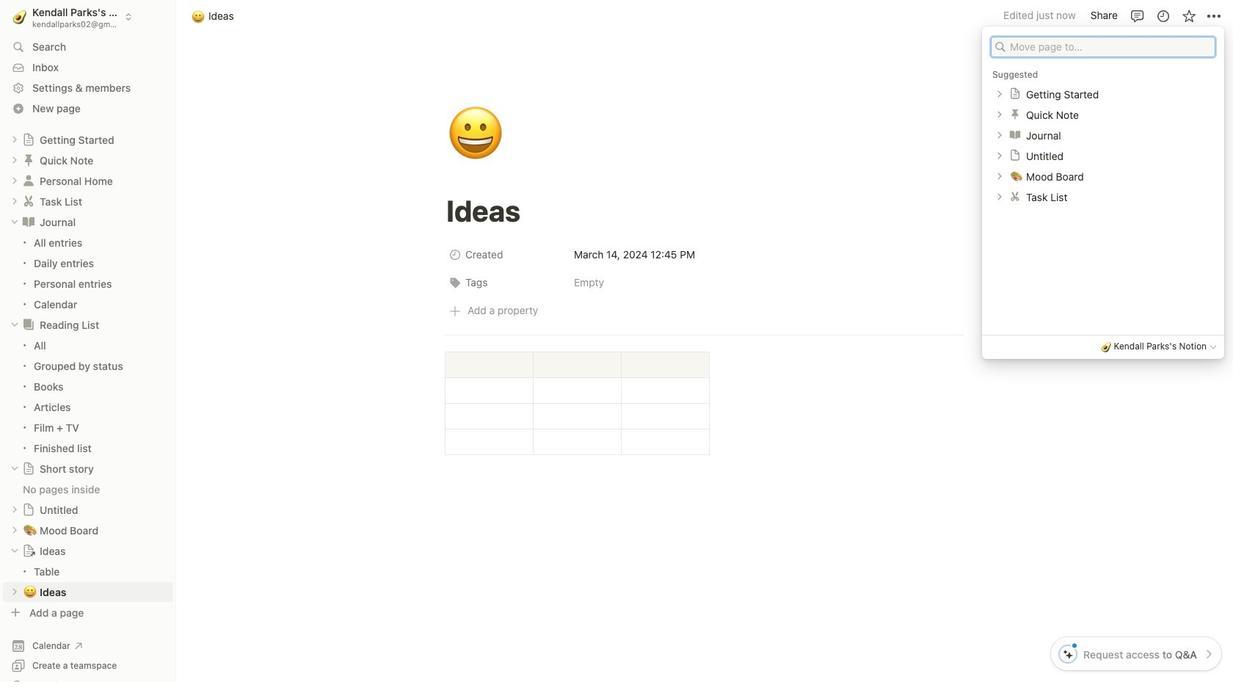 Task type: vqa. For each thing, say whether or not it's contained in the screenshot.
select icon color, no color selected
no



Task type: describe. For each thing, give the bounding box(es) containing it.
1 vertical spatial 😀 image
[[447, 97, 504, 172]]

🎨 image
[[1011, 168, 1023, 183]]

2 row from the top
[[445, 270, 965, 298]]

1 horizontal spatial 🥑 image
[[1101, 340, 1112, 353]]

updates image
[[1156, 8, 1171, 23]]

open image
[[996, 89, 1004, 98]]

comments image
[[1130, 8, 1145, 23]]

0 horizontal spatial 🥑 image
[[13, 8, 27, 26]]

1 row from the top
[[445, 242, 965, 270]]



Task type: locate. For each thing, give the bounding box(es) containing it.
0 horizontal spatial 😀 image
[[192, 8, 205, 25]]

page properties table
[[445, 242, 965, 298]]

row
[[445, 242, 965, 270], [445, 270, 965, 298]]

1 vertical spatial group
[[0, 335, 176, 458]]

change page icon image
[[21, 215, 36, 229], [21, 317, 36, 332], [22, 462, 35, 475], [22, 544, 35, 557]]

group
[[0, 233, 176, 314], [0, 335, 176, 458]]

2 group from the top
[[0, 335, 176, 458]]

1 vertical spatial 🥑 image
[[1101, 340, 1112, 353]]

0 vertical spatial 😀 image
[[192, 8, 205, 25]]

😀 image
[[192, 8, 205, 25], [447, 97, 504, 172]]

0 vertical spatial group
[[0, 233, 176, 314]]

1 horizontal spatial 😀 image
[[447, 97, 504, 172]]

🥑 image
[[13, 8, 27, 26], [1101, 340, 1112, 353]]

Move page to… text field
[[1010, 39, 1209, 54]]

1 group from the top
[[0, 233, 176, 314]]

favorite image
[[1182, 8, 1196, 23]]

0 vertical spatial 🥑 image
[[13, 8, 27, 26]]



